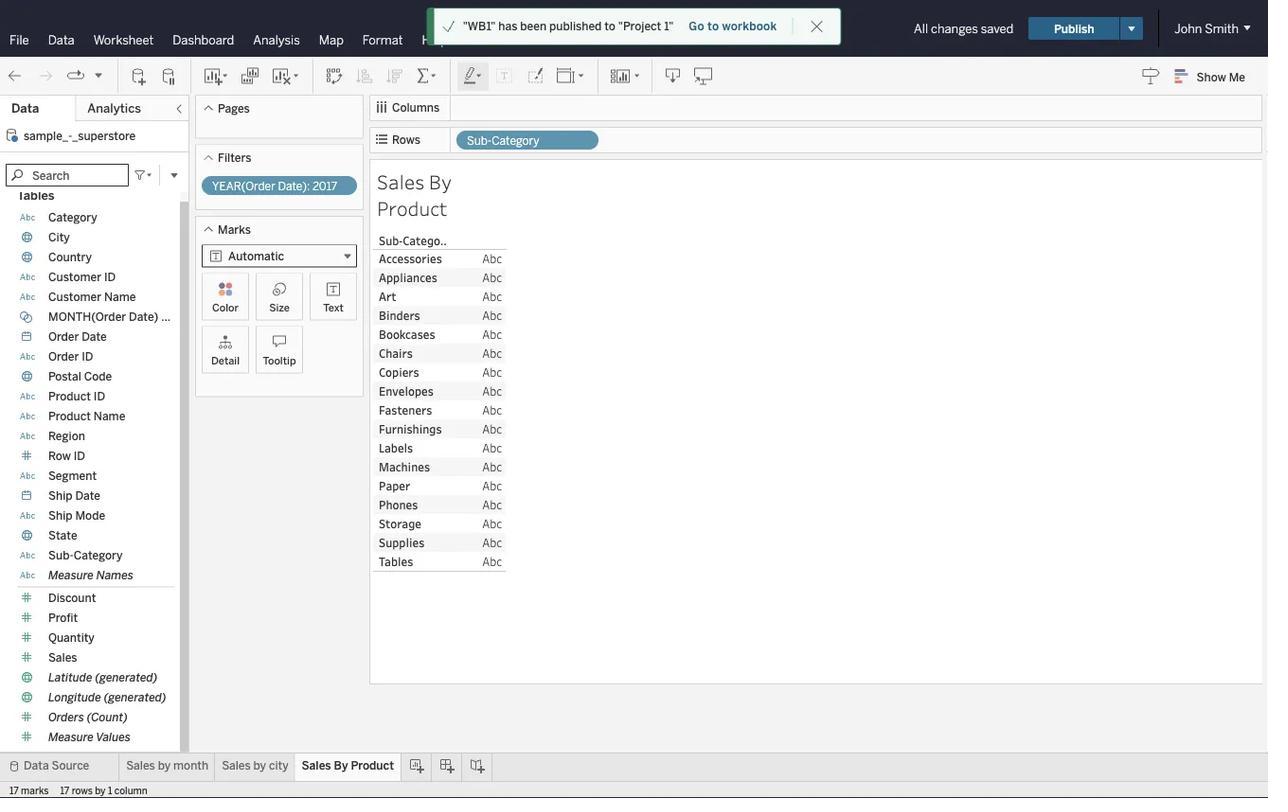 Task type: locate. For each thing, give the bounding box(es) containing it.
data up the 'redo' icon
[[48, 32, 75, 47]]

sub-category down show labels icon
[[467, 134, 540, 148]]

category up measure names
[[74, 549, 123, 563]]

17 left rows in the left bottom of the page
[[60, 785, 69, 797]]

id down 'code'
[[94, 390, 105, 404]]

0 vertical spatial name
[[104, 290, 136, 304]]

ship for ship date
[[48, 489, 73, 503]]

has
[[499, 19, 518, 33]]

customer for customer name
[[48, 290, 101, 304]]

id up postal code
[[82, 350, 93, 364]]

0 horizontal spatial to
[[605, 19, 616, 33]]

name down the 'product id'
[[94, 410, 125, 424]]

2 measure from the top
[[48, 731, 94, 745]]

date up mode
[[75, 489, 100, 503]]

data up marks on the left
[[24, 759, 49, 773]]

1 vertical spatial sub-category
[[48, 549, 123, 563]]

order up order id
[[48, 330, 79, 344]]

to right "go"
[[708, 19, 719, 33]]

sales by product
[[377, 169, 456, 221], [302, 759, 394, 773]]

category
[[492, 134, 540, 148], [48, 211, 97, 225], [74, 549, 123, 563]]

0 horizontal spatial replay animation image
[[66, 67, 85, 86]]

orders (count)
[[48, 711, 128, 725]]

1 horizontal spatial replay animation image
[[93, 69, 104, 81]]

replay animation image up analytics
[[93, 69, 104, 81]]

rows
[[392, 133, 421, 147]]

published
[[550, 19, 602, 33]]

0 vertical spatial by
[[429, 169, 452, 195]]

all changes saved
[[914, 21, 1014, 36]]

dashboard
[[173, 32, 234, 47]]

name
[[104, 290, 136, 304], [94, 410, 125, 424]]

publish button
[[1029, 17, 1120, 40]]

17 marks
[[9, 785, 49, 797]]

by left month
[[158, 759, 171, 773]]

1 vertical spatial by
[[334, 759, 348, 773]]

17 for 17 marks
[[9, 785, 19, 797]]

ship up state
[[48, 509, 73, 523]]

download image
[[664, 67, 683, 86]]

data down undo icon
[[11, 101, 39, 116]]

wb1
[[655, 19, 687, 37]]

2 order from the top
[[48, 350, 79, 364]]

product right city
[[351, 759, 394, 773]]

category up city
[[48, 211, 97, 225]]

0 horizontal spatial 17
[[9, 785, 19, 797]]

0 vertical spatial category
[[492, 134, 540, 148]]

id for product id
[[94, 390, 105, 404]]

(generated) for longitude (generated)
[[104, 691, 166, 705]]

by left city
[[254, 759, 266, 773]]

2 17 from the left
[[60, 785, 69, 797]]

smith
[[1205, 21, 1239, 36]]

1 customer from the top
[[48, 271, 101, 284]]

1 vertical spatial order
[[48, 350, 79, 364]]

id up customer name
[[104, 271, 116, 284]]

marks. press enter to open the view data window.. use arrow keys to navigate data visualization elements. image
[[449, 249, 507, 572]]

order
[[48, 330, 79, 344], [48, 350, 79, 364]]

order up postal
[[48, 350, 79, 364]]

measure
[[48, 569, 94, 583], [48, 731, 94, 745]]

automatic
[[228, 249, 284, 263]]

2 ship from the top
[[48, 509, 73, 523]]

fit image
[[556, 67, 586, 86]]

(generated) up longitude (generated)
[[95, 671, 158, 685]]

category down show labels icon
[[492, 134, 540, 148]]

by right city
[[334, 759, 348, 773]]

Binders, Sub-Category. Press Space to toggle selection. Press Escape to go back to the left margin. Use arrow keys to navigate headers text field
[[373, 306, 449, 325]]

0 vertical spatial order
[[48, 330, 79, 344]]

city
[[269, 759, 289, 773]]

0 vertical spatial (generated)
[[95, 671, 158, 685]]

2 vertical spatial data
[[24, 759, 49, 773]]

0 vertical spatial measure
[[48, 569, 94, 583]]

0 horizontal spatial by
[[334, 759, 348, 773]]

size
[[269, 301, 290, 314]]

map
[[319, 32, 344, 47]]

"wb1" has been published to "project 1" alert
[[463, 18, 674, 35]]

1 order from the top
[[48, 330, 79, 344]]

17
[[9, 785, 19, 797], [60, 785, 69, 797]]

1 vertical spatial name
[[94, 410, 125, 424]]

1 vertical spatial (generated)
[[104, 691, 166, 705]]

1 measure from the top
[[48, 569, 94, 583]]

highlight image
[[462, 67, 484, 86]]

customer for customer id
[[48, 271, 101, 284]]

id for order id
[[82, 350, 93, 364]]

sub-category up measure names
[[48, 549, 123, 563]]

0 vertical spatial sub-category
[[467, 134, 540, 148]]

swap rows and columns image
[[325, 67, 344, 86]]

state
[[48, 529, 77, 543]]

0 horizontal spatial sub-
[[48, 549, 74, 563]]

sales by product right city
[[302, 759, 394, 773]]

1 horizontal spatial to
[[708, 19, 719, 33]]

sub- down state
[[48, 549, 74, 563]]

product
[[377, 195, 448, 221], [48, 390, 91, 404], [48, 410, 91, 424], [351, 759, 394, 773]]

replay animation image
[[66, 67, 85, 86], [93, 69, 104, 81]]

date down month(order
[[82, 330, 107, 344]]

sales by month
[[126, 759, 209, 773]]

names
[[96, 569, 133, 583]]

2017
[[313, 180, 337, 193]]

set
[[161, 310, 179, 324]]

2 customer from the top
[[48, 290, 101, 304]]

2 to from the left
[[708, 19, 719, 33]]

id
[[104, 271, 116, 284], [82, 350, 93, 364], [94, 390, 105, 404], [74, 450, 85, 463]]

customer
[[48, 271, 101, 284], [48, 290, 101, 304]]

ship down segment
[[48, 489, 73, 503]]

row id
[[48, 450, 85, 463]]

ship for ship mode
[[48, 509, 73, 523]]

product name
[[48, 410, 125, 424]]

show labels image
[[496, 67, 514, 86]]

sales by city
[[222, 759, 289, 773]]

format workbook image
[[526, 67, 545, 86]]

measure values
[[48, 731, 131, 745]]

order for order date
[[48, 330, 79, 344]]

sub- down highlight image
[[467, 134, 492, 148]]

0 vertical spatial date
[[82, 330, 107, 344]]

0 vertical spatial customer
[[48, 271, 101, 284]]

0 vertical spatial sub-
[[467, 134, 492, 148]]

Chairs, Sub-Category. Press Space to toggle selection. Press Escape to go back to the left margin. Use arrow keys to navigate headers text field
[[373, 344, 449, 363]]

by
[[158, 759, 171, 773], [254, 759, 266, 773], [95, 785, 106, 797]]

Labels, Sub-Category. Press Space to toggle selection. Press Escape to go back to the left margin. Use arrow keys to navigate headers text field
[[373, 439, 449, 458]]

1 horizontal spatial sub-category
[[467, 134, 540, 148]]

sub-
[[467, 134, 492, 148], [48, 549, 74, 563]]

detail
[[211, 354, 240, 367]]

go to workbook
[[689, 19, 777, 33]]

sales up column
[[126, 759, 155, 773]]

1 horizontal spatial by
[[429, 169, 452, 195]]

1 vertical spatial date
[[75, 489, 100, 503]]

1 vertical spatial ship
[[48, 509, 73, 523]]

to left "project
[[605, 19, 616, 33]]

product id
[[48, 390, 105, 404]]

1 to from the left
[[605, 19, 616, 33]]

show/hide cards image
[[610, 67, 640, 86]]

1 horizontal spatial sub-
[[467, 134, 492, 148]]

totals image
[[416, 67, 439, 86]]

0 vertical spatial ship
[[48, 489, 73, 503]]

0 horizontal spatial sub-category
[[48, 549, 123, 563]]

1 vertical spatial sub-
[[48, 549, 74, 563]]

customer down country
[[48, 271, 101, 284]]

show me button
[[1167, 62, 1263, 91]]

by down columns
[[429, 169, 452, 195]]

sales by product down rows
[[377, 169, 456, 221]]

to
[[605, 19, 616, 33], [708, 19, 719, 33]]

columns
[[392, 101, 440, 115]]

id for row id
[[74, 450, 85, 463]]

replay animation image right the 'redo' icon
[[66, 67, 85, 86]]

1 vertical spatial customer
[[48, 290, 101, 304]]

customer down customer id at the top left
[[48, 290, 101, 304]]

1 ship from the top
[[48, 489, 73, 503]]

measure up discount
[[48, 569, 94, 583]]

country
[[48, 251, 92, 264]]

pages
[[218, 101, 250, 115]]

data
[[48, 32, 75, 47], [11, 101, 39, 116], [24, 759, 49, 773]]

"project
[[619, 19, 662, 33]]

1 17 from the left
[[9, 785, 19, 797]]

Paper, Sub-Category. Press Space to toggle selection. Press Escape to go back to the left margin. Use arrow keys to navigate headers text field
[[373, 477, 449, 496]]

measure down orders
[[48, 731, 94, 745]]

1 horizontal spatial by
[[158, 759, 171, 773]]

0 horizontal spatial by
[[95, 785, 106, 797]]

(generated)
[[95, 671, 158, 685], [104, 691, 166, 705]]

source
[[52, 759, 89, 773]]

show
[[1197, 70, 1227, 84]]

marks
[[218, 223, 251, 236]]

(generated) up (count)
[[104, 691, 166, 705]]

17 left marks on the left
[[9, 785, 19, 797]]

2 horizontal spatial by
[[254, 759, 266, 773]]

changes
[[931, 21, 979, 36]]

sales up latitude
[[48, 651, 77, 665]]

1 vertical spatial measure
[[48, 731, 94, 745]]

tooltip
[[263, 354, 296, 367]]

undo image
[[6, 67, 25, 86]]

Accessories, Sub-Category. Press Space to toggle selection. Press Escape to go back to the left margin. Use arrow keys to navigate headers text field
[[373, 249, 449, 268]]

show me
[[1197, 70, 1246, 84]]

by left 1
[[95, 785, 106, 797]]

id right row
[[74, 450, 85, 463]]

1 horizontal spatial 17
[[60, 785, 69, 797]]

mode
[[75, 509, 105, 523]]

name up month(order date) set
[[104, 290, 136, 304]]

Storage, Sub-Category. Press Space to toggle selection. Press Escape to go back to the left margin. Use arrow keys to navigate headers text field
[[373, 514, 449, 533]]

postal
[[48, 370, 81, 384]]



Task type: describe. For each thing, give the bounding box(es) containing it.
profit
[[48, 612, 78, 625]]

collapse image
[[173, 103, 185, 115]]

go to workbook link
[[688, 18, 778, 34]]

quantity
[[48, 631, 95, 645]]

1 vertical spatial data
[[11, 101, 39, 116]]

id for customer id
[[104, 271, 116, 284]]

1"
[[664, 19, 674, 33]]

sort descending image
[[386, 67, 405, 86]]

to inside alert
[[605, 19, 616, 33]]

sales left city
[[222, 759, 251, 773]]

Art, Sub-Category. Press Space to toggle selection. Press Escape to go back to the left margin. Use arrow keys to navigate headers text field
[[373, 287, 449, 306]]

format
[[363, 32, 403, 47]]

duplicate image
[[241, 67, 260, 86]]

(count)
[[87, 711, 128, 725]]

longitude (generated)
[[48, 691, 166, 705]]

order id
[[48, 350, 93, 364]]

month(order date) set
[[48, 310, 179, 324]]

by for month
[[158, 759, 171, 773]]

rows
[[72, 785, 93, 797]]

Furnishings, Sub-Category. Press Space to toggle selection. Press Escape to go back to the left margin. Use arrow keys to navigate headers text field
[[373, 420, 449, 439]]

Tables, Sub-Category. Press Space to toggle selection. Press Escape to go back to the left margin. Use arrow keys to navigate headers text field
[[373, 552, 449, 571]]

text
[[323, 301, 344, 314]]

Fasteners, Sub-Category. Press Space to toggle selection. Press Escape to go back to the left margin. Use arrow keys to navigate headers text field
[[373, 401, 449, 420]]

Appliances, Sub-Category. Press Space to toggle selection. Press Escape to go back to the left margin. Use arrow keys to navigate headers text field
[[373, 268, 449, 287]]

sample_-
[[24, 129, 72, 143]]

john smith
[[1175, 21, 1239, 36]]

Copiers, Sub-Category. Press Space to toggle selection. Press Escape to go back to the left margin. Use arrow keys to navigate headers text field
[[373, 363, 449, 382]]

code
[[84, 370, 112, 384]]

2 vertical spatial category
[[74, 549, 123, 563]]

date)
[[129, 310, 158, 324]]

color
[[212, 301, 239, 314]]

me
[[1229, 70, 1246, 84]]

new data source image
[[130, 67, 149, 86]]

city
[[48, 231, 70, 244]]

postal code
[[48, 370, 112, 384]]

date for order date
[[82, 330, 107, 344]]

analysis
[[253, 32, 300, 47]]

product up region
[[48, 410, 91, 424]]

Search text field
[[6, 164, 129, 187]]

file
[[9, 32, 29, 47]]

0 vertical spatial data
[[48, 32, 75, 47]]

worksheet
[[94, 32, 154, 47]]

redo image
[[36, 67, 55, 86]]

row
[[48, 450, 71, 463]]

sales right city
[[302, 759, 331, 773]]

draft
[[612, 22, 639, 35]]

customer name
[[48, 290, 136, 304]]

all
[[914, 21, 929, 36]]

order date
[[48, 330, 107, 344]]

region
[[48, 430, 85, 443]]

sort ascending image
[[355, 67, 374, 86]]

year(order date): 2017
[[212, 180, 337, 193]]

ship date
[[48, 489, 100, 503]]

help
[[422, 32, 448, 47]]

john
[[1175, 21, 1203, 36]]

success image
[[442, 20, 455, 33]]

name for customer name
[[104, 290, 136, 304]]

latitude (generated)
[[48, 671, 158, 685]]

product up accessories, sub-category. press space to toggle selection. press escape to go back to the left margin. use arrow keys to navigate headers "text box"
[[377, 195, 448, 221]]

"wb1" has been published to "project 1"
[[463, 19, 674, 33]]

1 vertical spatial category
[[48, 211, 97, 225]]

marks
[[21, 785, 49, 797]]

Bookcases, Sub-Category. Press Space to toggle selection. Press Escape to go back to the left margin. Use arrow keys to navigate headers text field
[[373, 325, 449, 344]]

values
[[96, 731, 131, 745]]

date for ship date
[[75, 489, 100, 503]]

data guide image
[[1142, 66, 1161, 85]]

product down postal
[[48, 390, 91, 404]]

year(order
[[212, 180, 276, 193]]

month(order
[[48, 310, 126, 324]]

Envelopes, Sub-Category. Press Space to toggle selection. Press Escape to go back to the left margin. Use arrow keys to navigate headers text field
[[373, 382, 449, 401]]

go
[[689, 19, 705, 33]]

latitude
[[48, 671, 92, 685]]

1 vertical spatial sales by product
[[302, 759, 394, 773]]

name for product name
[[94, 410, 125, 424]]

saved
[[981, 21, 1014, 36]]

customer id
[[48, 271, 116, 284]]

sample_-_superstore
[[24, 129, 136, 143]]

month
[[173, 759, 209, 773]]

clear sheet image
[[271, 67, 301, 86]]

sales down rows
[[377, 169, 425, 195]]

(generated) for latitude (generated)
[[95, 671, 158, 685]]

17 for 17 rows by 1 column
[[60, 785, 69, 797]]

measure for measure values
[[48, 731, 94, 745]]

been
[[521, 19, 547, 33]]

_superstore
[[72, 129, 136, 143]]

Supplies, Sub-Category. Press Space to toggle selection. Press Escape to go back to the left margin. Use arrow keys to navigate headers text field
[[373, 533, 449, 552]]

longitude
[[48, 691, 101, 705]]

by inside "sales by product"
[[429, 169, 452, 195]]

analytics
[[87, 101, 141, 116]]

Machines, Sub-Category. Press Space to toggle selection. Press Escape to go back to the left margin. Use arrow keys to navigate headers text field
[[373, 458, 449, 477]]

data source
[[24, 759, 89, 773]]

"wb1"
[[463, 19, 496, 33]]

0 vertical spatial sales by product
[[377, 169, 456, 221]]

Phones, Sub-Category. Press Space to toggle selection. Press Escape to go back to the left margin. Use arrow keys to navigate headers text field
[[373, 496, 449, 514]]

order for order id
[[48, 350, 79, 364]]

ship mode
[[48, 509, 105, 523]]

automatic button
[[202, 245, 357, 268]]

date):
[[278, 180, 310, 193]]

discount
[[48, 592, 96, 605]]

publish
[[1055, 22, 1095, 35]]

open and edit this workbook in tableau desktop image
[[694, 67, 713, 86]]

workbook
[[722, 19, 777, 33]]

pause auto updates image
[[160, 67, 179, 86]]

tables
[[17, 188, 54, 203]]

orders
[[48, 711, 84, 725]]

segment
[[48, 469, 97, 483]]

1
[[108, 785, 112, 797]]

column
[[114, 785, 148, 797]]

new worksheet image
[[203, 67, 229, 86]]

17 rows by 1 column
[[60, 785, 148, 797]]

by for city
[[254, 759, 266, 773]]

filters
[[218, 151, 251, 165]]

measure for measure names
[[48, 569, 94, 583]]

measure names
[[48, 569, 133, 583]]



Task type: vqa. For each thing, say whether or not it's contained in the screenshot.
Order associated with Order ID
yes



